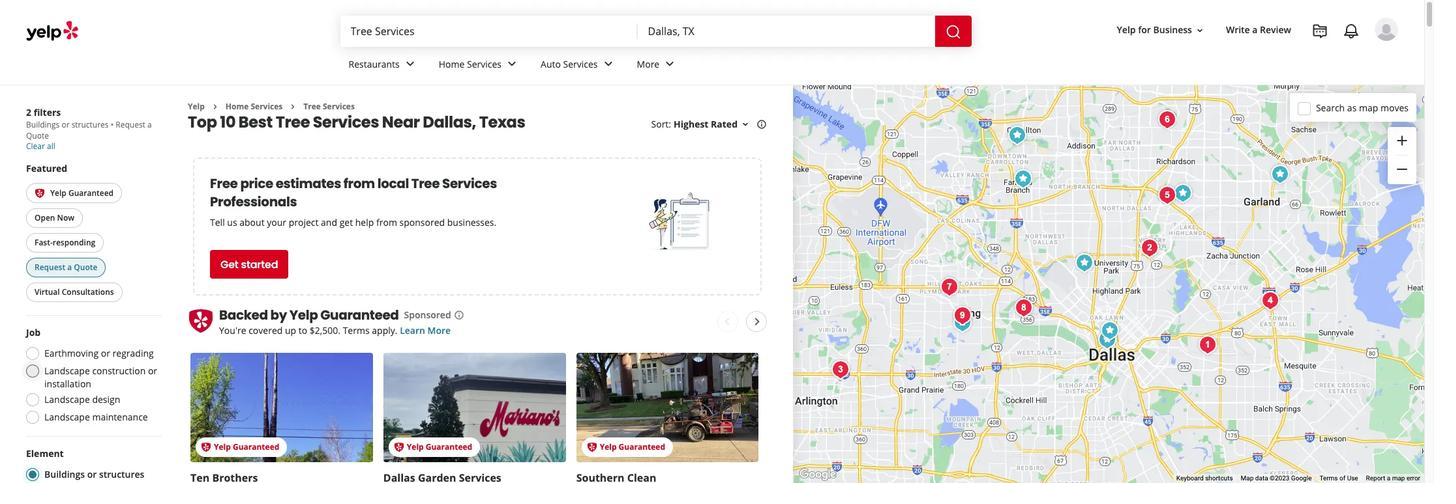 Task type: vqa. For each thing, say whether or not it's contained in the screenshot.
learn on the bottom left
yes



Task type: locate. For each thing, give the bounding box(es) containing it.
0 horizontal spatial terms
[[343, 325, 370, 337]]

tree
[[303, 101, 321, 112], [276, 112, 310, 133], [411, 175, 440, 193]]

1 horizontal spatial home services
[[439, 58, 502, 70]]

0 vertical spatial map
[[1359, 101, 1378, 114]]

16 chevron right v2 image
[[210, 102, 220, 112]]

1 vertical spatial option group
[[22, 448, 162, 484]]

0 horizontal spatial home services link
[[226, 101, 283, 112]]

home services
[[439, 58, 502, 70], [226, 101, 283, 112]]

use
[[1347, 476, 1358, 483]]

yelp guaranteed for 3rd yelp guaranteed link from the left
[[600, 442, 665, 454]]

and
[[321, 217, 337, 229]]

search image
[[945, 24, 961, 40]]

1 24 chevron down v2 image from the left
[[402, 56, 418, 72]]

24 chevron down v2 image for restaurants
[[402, 56, 418, 72]]

map
[[1359, 101, 1378, 114], [1392, 476, 1405, 483]]

1 vertical spatial from
[[376, 217, 397, 229]]

services up 'businesses.'
[[442, 175, 497, 193]]

1 horizontal spatial 16 info v2 image
[[757, 120, 767, 130]]

16 yelp guaranteed v2 image
[[35, 189, 45, 199], [201, 443, 211, 453], [394, 443, 404, 453], [587, 443, 597, 453]]

0 vertical spatial option group
[[22, 327, 162, 429]]

structures for buildings or structures
[[99, 469, 144, 482]]

24 chevron down v2 image inside more link
[[662, 56, 678, 72]]

16 chevron down v2 image
[[740, 120, 751, 130]]

0 vertical spatial terms
[[343, 325, 370, 337]]

2 horizontal spatial yelp guaranteed link
[[576, 354, 759, 463]]

0 vertical spatial quote
[[26, 130, 49, 142]]

2 yelp guaranteed link from the left
[[383, 354, 566, 463]]

yelp inside 'button'
[[50, 188, 66, 199]]

brad k. image
[[1375, 18, 1398, 41]]

treehugger tree service image
[[828, 357, 854, 383]]

review
[[1260, 24, 1291, 36]]

1 vertical spatial more
[[428, 325, 451, 337]]

more up sort:
[[637, 58, 660, 70]]

more down sponsored
[[428, 325, 451, 337]]

0 horizontal spatial from
[[344, 175, 375, 193]]

quote up consultations
[[74, 262, 97, 274]]

services left near on the left of page
[[313, 112, 379, 133]]

more
[[637, 58, 660, 70], [428, 325, 451, 337]]

1 option group from the top
[[22, 327, 162, 429]]

0 vertical spatial 16 info v2 image
[[757, 120, 767, 130]]

report a map error
[[1366, 476, 1421, 483]]

yelp guaranteed button
[[26, 183, 122, 204]]

lorenzo's tree services image
[[1195, 332, 1221, 358]]

home services right 16 chevron right v2 icon at the top of the page
[[226, 101, 283, 112]]

1 vertical spatial request a quote
[[35, 262, 97, 274]]

1 vertical spatial map
[[1392, 476, 1405, 483]]

1 horizontal spatial quote
[[74, 262, 97, 274]]

buildings inside option group
[[44, 469, 85, 482]]

1 vertical spatial terms
[[1320, 476, 1338, 483]]

home down find text box in the left of the page
[[439, 58, 465, 70]]

fast-responding
[[35, 238, 95, 249]]

request
[[116, 119, 145, 130], [35, 262, 65, 274]]

2 filters
[[26, 106, 61, 119]]

16 info v2 image right sponsored
[[454, 311, 464, 321]]

24 chevron down v2 image left auto
[[504, 56, 520, 72]]

albert's tree service image
[[1154, 182, 1181, 208]]

terms left of
[[1320, 476, 1338, 483]]

1 vertical spatial landscape
[[44, 394, 90, 407]]

1 yelp guaranteed link from the left
[[190, 354, 373, 463]]

help
[[355, 217, 374, 229]]

ten brothers image
[[1094, 327, 1121, 353]]

terms of use link
[[1320, 476, 1358, 483]]

buildings down 2 filters in the left top of the page
[[26, 119, 60, 130]]

apply.
[[372, 325, 398, 337]]

shortcuts
[[1205, 476, 1233, 483]]

quote
[[26, 130, 49, 142], [74, 262, 97, 274]]

home services inside business categories 'element'
[[439, 58, 502, 70]]

option group
[[22, 327, 162, 429], [22, 448, 162, 484]]

a right write
[[1253, 24, 1258, 36]]

2 24 chevron down v2 image from the left
[[662, 56, 678, 72]]

0 horizontal spatial home services
[[226, 101, 283, 112]]

1 horizontal spatial from
[[376, 217, 397, 229]]

0 vertical spatial request
[[116, 119, 145, 130]]

virtual consultations button
[[26, 283, 122, 303]]

featured group
[[23, 162, 162, 306]]

tree right best
[[276, 112, 310, 133]]

yelp link
[[188, 101, 205, 112]]

1 vertical spatial request
[[35, 262, 65, 274]]

yelp guaranteed
[[50, 188, 114, 199], [214, 442, 279, 454], [407, 442, 472, 454], [600, 442, 665, 454]]

0 horizontal spatial 24 chevron down v2 image
[[402, 56, 418, 72]]

a inside request a quote button
[[67, 262, 72, 274]]

terms left apply.
[[343, 325, 370, 337]]

restaurants link
[[338, 47, 428, 85]]

0 vertical spatial more
[[637, 58, 660, 70]]

request a quote inside request a quote button
[[35, 262, 97, 274]]

or for buildings or structures •
[[62, 119, 69, 130]]

24 chevron down v2 image right the restaurants
[[402, 56, 418, 72]]

project
[[289, 217, 319, 229]]

landscape inside "landscape construction or installation"
[[44, 366, 90, 378]]

polo landscapes image
[[1072, 250, 1098, 276]]

home services link right 16 chevron right v2 icon at the top of the page
[[226, 101, 283, 112]]

earthmoving or regrading
[[44, 348, 154, 360]]

from right the help
[[376, 217, 397, 229]]

1 horizontal spatial none field
[[648, 24, 925, 38]]

landscape for landscape maintenance
[[44, 412, 90, 424]]

0 horizontal spatial home
[[226, 101, 249, 112]]

learn
[[400, 325, 425, 337]]

option group containing element
[[22, 448, 162, 484]]

google image
[[796, 467, 839, 484]]

request a quote down filters
[[26, 119, 152, 142]]

buildings for buildings or structures •
[[26, 119, 60, 130]]

1 24 chevron down v2 image from the left
[[504, 56, 520, 72]]

1 horizontal spatial 24 chevron down v2 image
[[600, 56, 616, 72]]

job
[[26, 327, 41, 339]]

16 chevron down v2 image
[[1195, 25, 1205, 36]]

3 yelp guaranteed link from the left
[[576, 354, 759, 463]]

services inside free price estimates from local tree services professionals tell us about your project and get help from sponsored businesses.
[[442, 175, 497, 193]]

structures inside option group
[[99, 469, 144, 482]]

quote down 2 filters in the left top of the page
[[26, 130, 49, 142]]

structures left • on the top left of the page
[[72, 119, 109, 130]]

24 chevron down v2 image
[[402, 56, 418, 72], [600, 56, 616, 72]]

1 vertical spatial home
[[226, 101, 249, 112]]

chippers tree service image
[[1011, 295, 1037, 321]]

2 vertical spatial landscape
[[44, 412, 90, 424]]

16 info v2 image right 16 chevron down v2 icon
[[757, 120, 767, 130]]

best
[[239, 112, 273, 133]]

0 horizontal spatial 16 info v2 image
[[454, 311, 464, 321]]

1 vertical spatial 16 info v2 image
[[454, 311, 464, 321]]

None search field
[[340, 16, 974, 47]]

guaranteed
[[68, 188, 114, 199], [233, 442, 279, 454], [426, 442, 472, 454], [619, 442, 665, 454]]

24 chevron down v2 image inside auto services link
[[600, 56, 616, 72]]

2 none field from the left
[[648, 24, 925, 38]]

landscape for landscape construction or installation
[[44, 366, 90, 378]]

from left the local
[[344, 175, 375, 193]]

0 horizontal spatial 24 chevron down v2 image
[[504, 56, 520, 72]]

2
[[26, 106, 31, 119]]

map for error
[[1392, 476, 1405, 483]]

0 vertical spatial home
[[439, 58, 465, 70]]

sponsored
[[400, 217, 445, 229]]

more link
[[627, 47, 688, 85]]

1 vertical spatial quote
[[74, 262, 97, 274]]

24 chevron down v2 image
[[504, 56, 520, 72], [662, 56, 678, 72]]

Find text field
[[351, 24, 627, 38]]

clear all
[[26, 141, 55, 152]]

backed
[[219, 307, 268, 325]]

element
[[26, 448, 64, 461]]

2 option group from the top
[[22, 448, 162, 484]]

quote inside button
[[74, 262, 97, 274]]

0 vertical spatial from
[[344, 175, 375, 193]]

tree right the local
[[411, 175, 440, 193]]

landscape up installation
[[44, 366, 90, 378]]

yelp guaranteed link
[[190, 354, 373, 463], [383, 354, 566, 463], [576, 354, 759, 463]]

guaranteed for 2nd yelp guaranteed link from right
[[426, 442, 472, 454]]

buildings or structures •
[[26, 119, 116, 130]]

more inside business categories 'element'
[[637, 58, 660, 70]]

Near text field
[[648, 24, 925, 38]]

0 horizontal spatial none field
[[351, 24, 627, 38]]

1 horizontal spatial yelp guaranteed link
[[383, 354, 566, 463]]

of
[[1340, 476, 1346, 483]]

1 none field from the left
[[351, 24, 627, 38]]

notifications image
[[1344, 23, 1359, 39]]

2 24 chevron down v2 image from the left
[[600, 56, 616, 72]]

map
[[1241, 476, 1254, 483]]

request up virtual
[[35, 262, 65, 274]]

0 vertical spatial buildings
[[26, 119, 60, 130]]

map right as
[[1359, 101, 1378, 114]]

landscape down landscape design
[[44, 412, 90, 424]]

tree inside free price estimates from local tree services professionals tell us about your project and get help from sponsored businesses.
[[411, 175, 440, 193]]

estimates
[[276, 175, 341, 193]]

guaranteed for 1st yelp guaranteed link from the left
[[233, 442, 279, 454]]

or
[[62, 119, 69, 130], [101, 348, 110, 360], [148, 366, 157, 378], [87, 469, 97, 482]]

24 chevron down v2 image right auto services on the top of the page
[[600, 56, 616, 72]]

learn more link
[[400, 325, 451, 337]]

1 landscape from the top
[[44, 366, 90, 378]]

home right 16 chevron right v2 icon at the top of the page
[[226, 101, 249, 112]]

request a quote down fast-responding button
[[35, 262, 97, 274]]

a right 'report'
[[1387, 476, 1391, 483]]

sort:
[[651, 118, 671, 131]]

1 vertical spatial structures
[[99, 469, 144, 482]]

10
[[220, 112, 236, 133]]

1 horizontal spatial request
[[116, 119, 145, 130]]

0 vertical spatial structures
[[72, 119, 109, 130]]

0 horizontal spatial yelp guaranteed link
[[190, 354, 373, 463]]

home services link down find text box in the left of the page
[[428, 47, 530, 85]]

group
[[1388, 127, 1417, 185]]

a
[[1253, 24, 1258, 36], [147, 119, 152, 130], [67, 262, 72, 274], [1387, 476, 1391, 483]]

your
[[267, 217, 286, 229]]

1 horizontal spatial home services link
[[428, 47, 530, 85]]

24 chevron down v2 image up sort:
[[662, 56, 678, 72]]

open now button
[[26, 209, 83, 229]]

fast-
[[35, 238, 53, 249]]

3 landscape from the top
[[44, 412, 90, 424]]

restaurants
[[349, 58, 400, 70]]

clear all link
[[26, 141, 55, 152]]

previous image
[[720, 315, 735, 330]]

design
[[92, 394, 120, 407]]

1 vertical spatial home services
[[226, 101, 283, 112]]

0 horizontal spatial map
[[1359, 101, 1378, 114]]

0 vertical spatial home services link
[[428, 47, 530, 85]]

free price estimates from local tree services professionals image
[[649, 190, 714, 255]]

southern clean image
[[1267, 161, 1293, 188]]

responding
[[53, 238, 95, 249]]

24 chevron down v2 image inside restaurants link
[[402, 56, 418, 72]]

0 horizontal spatial request
[[35, 262, 65, 274]]

1 horizontal spatial 24 chevron down v2 image
[[662, 56, 678, 72]]

0 vertical spatial landscape
[[44, 366, 90, 378]]

a down fast-responding button
[[67, 262, 72, 274]]

16 info v2 image
[[757, 120, 767, 130], [454, 311, 464, 321]]

landscape down installation
[[44, 394, 90, 407]]

keyboard shortcuts button
[[1177, 475, 1233, 484]]

auto services
[[541, 58, 598, 70]]

buildings down element
[[44, 469, 85, 482]]

$2,500.
[[310, 325, 340, 337]]

zoom out image
[[1394, 162, 1410, 178]]

request right • on the top left of the page
[[116, 119, 145, 130]]

from
[[344, 175, 375, 193], [376, 217, 397, 229]]

get
[[220, 258, 238, 273]]

a inside 'request a quote'
[[147, 119, 152, 130]]

get started button
[[210, 251, 288, 279]]

1 horizontal spatial home
[[439, 58, 465, 70]]

yelp guaranteed for 1st yelp guaranteed link from the left
[[214, 442, 279, 454]]

home services down find text box in the left of the page
[[439, 58, 502, 70]]

jose's tree services image
[[950, 310, 976, 336]]

landscape
[[44, 366, 90, 378], [44, 394, 90, 407], [44, 412, 90, 424]]

1 horizontal spatial map
[[1392, 476, 1405, 483]]

16 yelp guaranteed v2 image inside yelp guaranteed 'button'
[[35, 189, 45, 199]]

services down find text box in the left of the page
[[467, 58, 502, 70]]

structures down maintenance
[[99, 469, 144, 482]]

2 landscape from the top
[[44, 394, 90, 407]]

1 vertical spatial buildings
[[44, 469, 85, 482]]

landscape maintenance
[[44, 412, 148, 424]]

1 horizontal spatial more
[[637, 58, 660, 70]]

structures
[[72, 119, 109, 130], [99, 469, 144, 482]]

a right • on the top left of the page
[[147, 119, 152, 130]]

0 vertical spatial home services
[[439, 58, 502, 70]]

next image
[[750, 315, 765, 330]]

None field
[[351, 24, 627, 38], [648, 24, 925, 38]]

map left the 'error'
[[1392, 476, 1405, 483]]

projects image
[[1312, 23, 1328, 39]]

none field near
[[648, 24, 925, 38]]



Task type: describe. For each thing, give the bounding box(es) containing it.
businesses.
[[447, 217, 497, 229]]

none field find
[[351, 24, 627, 38]]

you're covered up to $2,500. terms apply. learn more
[[219, 325, 451, 337]]

about
[[240, 217, 265, 229]]

aaron's tree service image
[[1258, 288, 1284, 314]]

data
[[1255, 476, 1268, 483]]

write a review link
[[1221, 19, 1297, 42]]

l & t landscaping image
[[937, 274, 963, 300]]

search as map moves
[[1316, 101, 1409, 114]]

dallas garden services image
[[1010, 166, 1036, 192]]

buildings for buildings or structures
[[44, 469, 85, 482]]

guaranteed for 3rd yelp guaranteed link from the left
[[619, 442, 665, 454]]

write a review
[[1226, 24, 1291, 36]]

moves
[[1381, 101, 1409, 114]]

services left 16 chevron right v2 image
[[251, 101, 283, 112]]

to
[[299, 325, 307, 337]]

earthmoving
[[44, 348, 99, 360]]

services right auto
[[563, 58, 598, 70]]

us
[[227, 217, 237, 229]]

backed by yelp guaranteed
[[219, 307, 399, 325]]

installation
[[44, 379, 91, 391]]

rated
[[711, 118, 738, 131]]

map for moves
[[1359, 101, 1378, 114]]

or for buildings or structures
[[87, 469, 97, 482]]

0 horizontal spatial quote
[[26, 130, 49, 142]]

•
[[111, 119, 114, 130]]

write
[[1226, 24, 1250, 36]]

tactical tree operations image
[[950, 303, 976, 329]]

tell
[[210, 217, 225, 229]]

map region
[[723, 0, 1434, 484]]

yelp guaranteed
[[289, 307, 399, 325]]

business
[[1153, 24, 1192, 36]]

business categories element
[[338, 47, 1398, 85]]

guaranteed inside 'button'
[[68, 188, 114, 199]]

highest
[[674, 118, 709, 131]]

tree services link
[[303, 101, 355, 112]]

get started
[[220, 258, 278, 273]]

covered
[[249, 325, 283, 337]]

0 horizontal spatial more
[[428, 325, 451, 337]]

tree right 16 chevron right v2 image
[[303, 101, 321, 112]]

up
[[285, 325, 296, 337]]

request inside button
[[35, 262, 65, 274]]

clear
[[26, 141, 45, 152]]

rudy's tree service image
[[1170, 180, 1196, 206]]

24 chevron down v2 image for home services
[[504, 56, 520, 72]]

0 vertical spatial request a quote
[[26, 119, 152, 142]]

option group containing job
[[22, 327, 162, 429]]

landscape construction or installation
[[44, 366, 157, 391]]

landscape design
[[44, 394, 120, 407]]

now
[[57, 213, 74, 224]]

by
[[270, 307, 287, 325]]

24 chevron down v2 image for more
[[662, 56, 678, 72]]

get
[[340, 217, 353, 229]]

virtual
[[35, 287, 60, 298]]

near
[[382, 112, 420, 133]]

structures for buildings or structures •
[[72, 119, 109, 130]]

yelp for business
[[1117, 24, 1192, 36]]

leatherface tree service image
[[1137, 235, 1163, 261]]

landscape for landscape design
[[44, 394, 90, 407]]

free price estimates from local tree services professionals tell us about your project and get help from sponsored businesses.
[[210, 175, 497, 229]]

tree services
[[303, 101, 355, 112]]

open
[[35, 213, 55, 224]]

zoom in image
[[1394, 133, 1410, 149]]

24 chevron down v2 image for auto services
[[600, 56, 616, 72]]

a inside write a review link
[[1253, 24, 1258, 36]]

report a map error link
[[1366, 476, 1421, 483]]

16 chevron right v2 image
[[288, 102, 298, 112]]

keyboard shortcuts
[[1177, 476, 1233, 483]]

1 horizontal spatial terms
[[1320, 476, 1338, 483]]

fast-responding button
[[26, 234, 104, 253]]

virtual consultations
[[35, 287, 114, 298]]

regrading
[[113, 348, 154, 360]]

top
[[188, 112, 217, 133]]

yelp guaranteed inside 'button'
[[50, 188, 114, 199]]

16 info v2 image for top 10 best tree services near dallas, texas
[[757, 120, 767, 130]]

error
[[1407, 476, 1421, 483]]

yelp inside button
[[1117, 24, 1136, 36]]

local
[[377, 175, 409, 193]]

started
[[241, 258, 278, 273]]

or inside "landscape construction or installation"
[[148, 366, 157, 378]]

map data ©2023 google
[[1241, 476, 1312, 483]]

16 info v2 image for backed by yelp guaranteed
[[454, 311, 464, 321]]

request a quote button
[[26, 259, 106, 278]]

yelp guaranteed for 2nd yelp guaranteed link from right
[[407, 442, 472, 454]]

open now
[[35, 213, 74, 224]]

texas
[[479, 112, 525, 133]]

roa tree service image
[[1004, 122, 1031, 148]]

home inside business categories 'element'
[[439, 58, 465, 70]]

for
[[1138, 24, 1151, 36]]

free
[[210, 175, 238, 193]]

or for earthmoving or regrading
[[101, 348, 110, 360]]

you're
[[219, 325, 246, 337]]

google
[[1291, 476, 1312, 483]]

garmendez tree service image
[[1097, 318, 1123, 344]]

highest rated
[[674, 118, 738, 131]]

terms of use
[[1320, 476, 1358, 483]]

top 10 best tree services near dallas, texas
[[188, 112, 525, 133]]

price
[[240, 175, 273, 193]]

user actions element
[[1107, 16, 1417, 97]]

sponsored
[[404, 309, 451, 322]]

maintenance
[[92, 412, 148, 424]]

consultations
[[62, 287, 114, 298]]

©2023
[[1270, 476, 1290, 483]]

report
[[1366, 476, 1386, 483]]

yelp for business button
[[1112, 19, 1211, 42]]

buildings or structures
[[44, 469, 144, 482]]

h tree service image
[[1154, 107, 1181, 133]]

filters
[[34, 106, 61, 119]]

search
[[1316, 101, 1345, 114]]

featured
[[26, 162, 67, 175]]

construction
[[92, 366, 146, 378]]

services right 16 chevron right v2 image
[[323, 101, 355, 112]]

1 vertical spatial home services link
[[226, 101, 283, 112]]

as
[[1347, 101, 1357, 114]]

auto
[[541, 58, 561, 70]]



